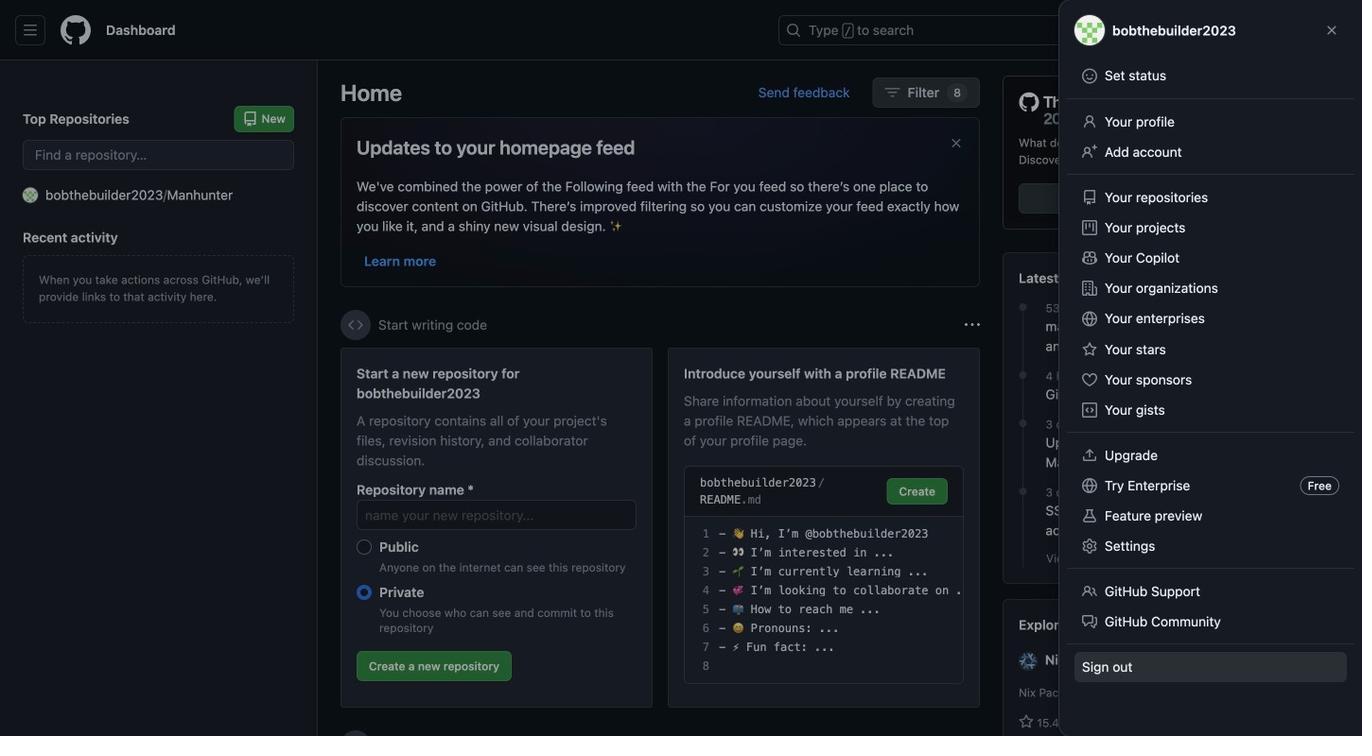 Task type: vqa. For each thing, say whether or not it's contained in the screenshot.
Account element
yes



Task type: locate. For each thing, give the bounding box(es) containing it.
2 vertical spatial dot fill image
[[1016, 484, 1031, 500]]

star image
[[1019, 715, 1034, 730]]

command palette image
[[1087, 23, 1102, 38]]

dot fill image
[[1016, 300, 1031, 315], [1016, 368, 1031, 383], [1016, 484, 1031, 500]]

1 vertical spatial dot fill image
[[1016, 368, 1031, 383]]

explore element
[[1003, 76, 1340, 737]]

homepage image
[[61, 15, 91, 45]]

dot fill image
[[1016, 416, 1031, 431]]

0 vertical spatial dot fill image
[[1016, 300, 1031, 315]]

account element
[[0, 61, 318, 737]]

1 dot fill image from the top
[[1016, 300, 1031, 315]]

triangle down image
[[1168, 23, 1183, 38]]



Task type: describe. For each thing, give the bounding box(es) containing it.
issue opened image
[[1211, 23, 1226, 38]]

plus image
[[1146, 23, 1161, 38]]

3 dot fill image from the top
[[1016, 484, 1031, 500]]

explore repositories navigation
[[1003, 600, 1340, 737]]

2 dot fill image from the top
[[1016, 368, 1031, 383]]



